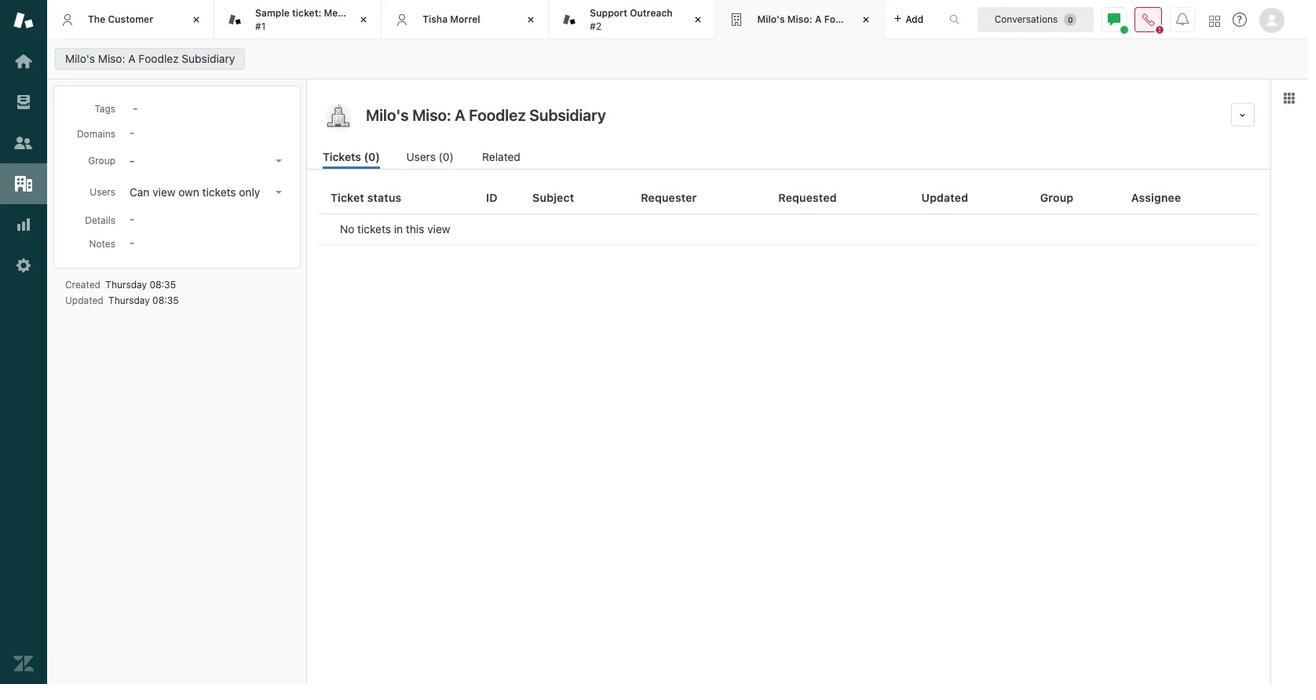 Task type: locate. For each thing, give the bounding box(es) containing it.
tags
[[95, 103, 115, 115]]

get help image
[[1233, 13, 1247, 27]]

0 vertical spatial tickets
[[202, 185, 236, 199]]

0 horizontal spatial close image
[[356, 12, 372, 27]]

tickets
[[323, 150, 361, 163]]

0 horizontal spatial group
[[88, 155, 115, 167]]

tickets right own
[[202, 185, 236, 199]]

details
[[85, 214, 115, 226]]

milo's miso: a foodlez subsidiary inside 'tab'
[[757, 13, 913, 25]]

(0) right tickets
[[364, 150, 380, 163]]

users right tickets (0) on the left top of page
[[406, 150, 436, 163]]

- button
[[125, 150, 288, 172]]

updated inside grid
[[922, 191, 969, 204]]

1 horizontal spatial milo's miso: a foodlez subsidiary
[[757, 13, 913, 25]]

0 vertical spatial subsidiary
[[863, 13, 913, 25]]

close image for tab containing sample ticket: meet the ticket
[[356, 12, 372, 27]]

close image up secondary element
[[691, 12, 706, 27]]

close image inside the customer tab
[[189, 12, 204, 27]]

grid containing ticket status
[[307, 182, 1271, 684]]

ticket
[[331, 191, 364, 204]]

foodlez
[[824, 13, 861, 25], [139, 52, 179, 65]]

arrow down image
[[276, 159, 282, 163]]

can view own tickets only button
[[125, 181, 288, 203]]

1 horizontal spatial close image
[[523, 12, 539, 27]]

close image inside tisha morrel tab
[[523, 12, 539, 27]]

1 vertical spatial group
[[1040, 191, 1074, 204]]

1 tab from the left
[[214, 0, 394, 39]]

1 vertical spatial users
[[90, 186, 115, 198]]

sample
[[255, 7, 290, 19]]

updated
[[922, 191, 969, 204], [65, 295, 103, 306]]

1 vertical spatial view
[[427, 222, 450, 236]]

close image left #2
[[523, 12, 539, 27]]

0 horizontal spatial tickets
[[202, 185, 236, 199]]

own
[[179, 185, 199, 199]]

0 horizontal spatial foodlez
[[139, 52, 179, 65]]

created
[[65, 279, 101, 291]]

1 horizontal spatial subsidiary
[[863, 13, 913, 25]]

conversations
[[995, 13, 1058, 25]]

close image
[[189, 12, 204, 27], [523, 12, 539, 27], [691, 12, 706, 27]]

related
[[482, 150, 521, 163]]

customers image
[[13, 133, 34, 153]]

0 horizontal spatial milo's
[[65, 52, 95, 65]]

foodlez down the customer tab
[[139, 52, 179, 65]]

id
[[486, 191, 498, 204]]

users up the details on the top of page
[[90, 186, 115, 198]]

1 horizontal spatial a
[[815, 13, 822, 25]]

2 close image from the left
[[858, 12, 874, 27]]

close image
[[356, 12, 372, 27], [858, 12, 874, 27]]

close image inside tab
[[356, 12, 372, 27]]

1 (0) from the left
[[364, 150, 380, 163]]

in
[[394, 222, 403, 236]]

1 vertical spatial milo's miso: a foodlez subsidiary
[[65, 52, 235, 65]]

1 horizontal spatial miso:
[[788, 13, 813, 25]]

no tickets in this view
[[340, 222, 450, 236]]

ticket
[[367, 7, 394, 19]]

0 vertical spatial milo's miso: a foodlez subsidiary
[[757, 13, 913, 25]]

0 horizontal spatial subsidiary
[[182, 52, 235, 65]]

0 vertical spatial updated
[[922, 191, 969, 204]]

1 horizontal spatial view
[[427, 222, 450, 236]]

tickets
[[202, 185, 236, 199], [357, 222, 391, 236]]

tab containing support outreach
[[549, 0, 717, 39]]

1 horizontal spatial group
[[1040, 191, 1074, 204]]

close image up milo's miso: a foodlez subsidiary link on the top left
[[189, 12, 204, 27]]

the
[[350, 7, 365, 19]]

support
[[590, 7, 627, 19]]

tab containing sample ticket: meet the ticket
[[214, 0, 394, 39]]

close image for milo's miso: a foodlez subsidiary 'tab'
[[858, 12, 874, 27]]

milo's
[[757, 13, 785, 25], [65, 52, 95, 65]]

foodlez inside milo's miso: a foodlez subsidiary 'tab'
[[824, 13, 861, 25]]

close image for tisha morrel
[[523, 12, 539, 27]]

close image left add dropdown button
[[858, 12, 874, 27]]

ticket:
[[292, 7, 321, 19]]

0 horizontal spatial close image
[[189, 12, 204, 27]]

tickets left in
[[357, 222, 391, 236]]

1 horizontal spatial updated
[[922, 191, 969, 204]]

1 vertical spatial updated
[[65, 295, 103, 306]]

0 horizontal spatial users
[[90, 186, 115, 198]]

1 horizontal spatial tab
[[549, 0, 717, 39]]

0 vertical spatial users
[[406, 150, 436, 163]]

grid
[[307, 182, 1271, 684]]

foodlez left add dropdown button
[[824, 13, 861, 25]]

can view own tickets only
[[130, 185, 260, 199]]

0 horizontal spatial updated
[[65, 295, 103, 306]]

outreach
[[630, 7, 673, 19]]

meet
[[324, 7, 347, 19]]

(0) for tickets (0)
[[364, 150, 380, 163]]

1 vertical spatial miso:
[[98, 52, 125, 65]]

conversations button
[[978, 7, 1094, 32]]

tab
[[214, 0, 394, 39], [549, 0, 717, 39]]

1 vertical spatial milo's
[[65, 52, 95, 65]]

subsidiary
[[863, 13, 913, 25], [182, 52, 235, 65]]

0 vertical spatial milo's
[[757, 13, 785, 25]]

icon_org image
[[323, 103, 354, 134]]

notifications image
[[1177, 13, 1189, 26]]

08:35
[[150, 279, 176, 291], [152, 295, 179, 306]]

1 vertical spatial foodlez
[[139, 52, 179, 65]]

1 horizontal spatial close image
[[858, 12, 874, 27]]

thursday right created
[[106, 279, 147, 291]]

0 vertical spatial group
[[88, 155, 115, 167]]

1 horizontal spatial milo's
[[757, 13, 785, 25]]

2 tab from the left
[[549, 0, 717, 39]]

requested
[[779, 191, 837, 204]]

group
[[88, 155, 115, 167], [1040, 191, 1074, 204]]

milo's miso: a foodlez subsidiary
[[757, 13, 913, 25], [65, 52, 235, 65]]

miso:
[[788, 13, 813, 25], [98, 52, 125, 65]]

1 horizontal spatial users
[[406, 150, 436, 163]]

0 vertical spatial foodlez
[[824, 13, 861, 25]]

2 close image from the left
[[523, 12, 539, 27]]

requester
[[641, 191, 697, 204]]

users (0)
[[406, 150, 454, 163]]

None text field
[[361, 103, 1225, 126]]

3 close image from the left
[[691, 12, 706, 27]]

2 horizontal spatial close image
[[691, 12, 706, 27]]

close image right meet
[[356, 12, 372, 27]]

0 vertical spatial miso:
[[788, 13, 813, 25]]

#1
[[255, 20, 266, 32]]

1 horizontal spatial foodlez
[[824, 13, 861, 25]]

1 horizontal spatial tickets
[[357, 222, 391, 236]]

0 horizontal spatial milo's miso: a foodlez subsidiary
[[65, 52, 235, 65]]

tabs tab list
[[47, 0, 933, 39]]

0 horizontal spatial view
[[153, 185, 176, 199]]

1 close image from the left
[[356, 12, 372, 27]]

tickets (0) link
[[323, 148, 380, 169]]

view right can
[[153, 185, 176, 199]]

0 horizontal spatial tab
[[214, 0, 394, 39]]

reporting image
[[13, 214, 34, 235]]

(0) left related
[[439, 150, 454, 163]]

view
[[153, 185, 176, 199], [427, 222, 450, 236]]

view right this
[[427, 222, 450, 236]]

thursday
[[106, 279, 147, 291], [108, 295, 150, 306]]

0 vertical spatial a
[[815, 13, 822, 25]]

0 horizontal spatial (0)
[[364, 150, 380, 163]]

miso: inside secondary element
[[98, 52, 125, 65]]

no
[[340, 222, 355, 236]]

thursday down notes
[[108, 295, 150, 306]]

1 vertical spatial a
[[128, 52, 136, 65]]

0 vertical spatial view
[[153, 185, 176, 199]]

the
[[88, 13, 105, 25]]

0 horizontal spatial miso:
[[98, 52, 125, 65]]

2 (0) from the left
[[439, 150, 454, 163]]

close image inside milo's miso: a foodlez subsidiary 'tab'
[[858, 12, 874, 27]]

support outreach #2
[[590, 7, 673, 32]]

a
[[815, 13, 822, 25], [128, 52, 136, 65]]

main element
[[0, 0, 47, 684]]

1 close image from the left
[[189, 12, 204, 27]]

users
[[406, 150, 436, 163], [90, 186, 115, 198]]

tickets (0)
[[323, 150, 380, 163]]

1 vertical spatial subsidiary
[[182, 52, 235, 65]]

(0)
[[364, 150, 380, 163], [439, 150, 454, 163]]

subsidiary inside 'tab'
[[863, 13, 913, 25]]

1 horizontal spatial (0)
[[439, 150, 454, 163]]

tisha morrel tab
[[382, 0, 549, 39]]



Task type: describe. For each thing, give the bounding box(es) containing it.
subject
[[533, 191, 574, 204]]

views image
[[13, 92, 34, 112]]

milo's inside 'tab'
[[757, 13, 785, 25]]

assignee
[[1132, 191, 1182, 204]]

notes
[[89, 238, 115, 250]]

users for users
[[90, 186, 115, 198]]

zendesk image
[[13, 653, 34, 674]]

milo's inside secondary element
[[65, 52, 95, 65]]

tickets inside button
[[202, 185, 236, 199]]

a inside 'tab'
[[815, 13, 822, 25]]

-
[[130, 154, 135, 167]]

users for users (0)
[[406, 150, 436, 163]]

miso: inside 'tab'
[[788, 13, 813, 25]]

1 vertical spatial tickets
[[357, 222, 391, 236]]

add
[[906, 13, 924, 25]]

tisha
[[423, 13, 448, 25]]

subsidiary inside secondary element
[[182, 52, 235, 65]]

apps image
[[1283, 92, 1296, 104]]

1 vertical spatial 08:35
[[152, 295, 179, 306]]

updated inside created thursday 08:35 updated thursday 08:35
[[65, 295, 103, 306]]

secondary element
[[47, 43, 1308, 75]]

ticket status
[[331, 191, 402, 204]]

(0) for users (0)
[[439, 150, 454, 163]]

tisha morrel
[[423, 13, 480, 25]]

#2
[[590, 20, 602, 32]]

close image inside tab
[[691, 12, 706, 27]]

close image for the customer
[[189, 12, 204, 27]]

the customer
[[88, 13, 153, 25]]

customer
[[108, 13, 153, 25]]

0 vertical spatial 08:35
[[150, 279, 176, 291]]

foodlez inside milo's miso: a foodlez subsidiary link
[[139, 52, 179, 65]]

organizations image
[[13, 174, 34, 194]]

- field
[[126, 99, 288, 116]]

can
[[130, 185, 150, 199]]

sample ticket: meet the ticket #1
[[255, 7, 394, 32]]

users (0) link
[[406, 148, 456, 169]]

button displays agent's chat status as online. image
[[1108, 13, 1121, 26]]

the customer tab
[[47, 0, 214, 39]]

admin image
[[13, 255, 34, 276]]

zendesk support image
[[13, 10, 34, 31]]

arrow down image
[[276, 191, 282, 194]]

view inside button
[[153, 185, 176, 199]]

0 vertical spatial thursday
[[106, 279, 147, 291]]

this
[[406, 222, 424, 236]]

status
[[367, 191, 402, 204]]

add button
[[884, 0, 933, 38]]

morrel
[[450, 13, 480, 25]]

related link
[[482, 148, 522, 169]]

created thursday 08:35 updated thursday 08:35
[[65, 279, 179, 306]]

1 vertical spatial thursday
[[108, 295, 150, 306]]

view inside grid
[[427, 222, 450, 236]]

zendesk products image
[[1209, 15, 1220, 26]]

domains
[[77, 128, 115, 140]]

0 horizontal spatial a
[[128, 52, 136, 65]]

only
[[239, 185, 260, 199]]

milo's miso: a foodlez subsidiary tab
[[717, 0, 913, 39]]

get started image
[[13, 51, 34, 71]]

milo's miso: a foodlez subsidiary inside secondary element
[[65, 52, 235, 65]]

milo's miso: a foodlez subsidiary link
[[55, 48, 245, 70]]



Task type: vqa. For each thing, say whether or not it's contained in the screenshot.
SUBMITTED
no



